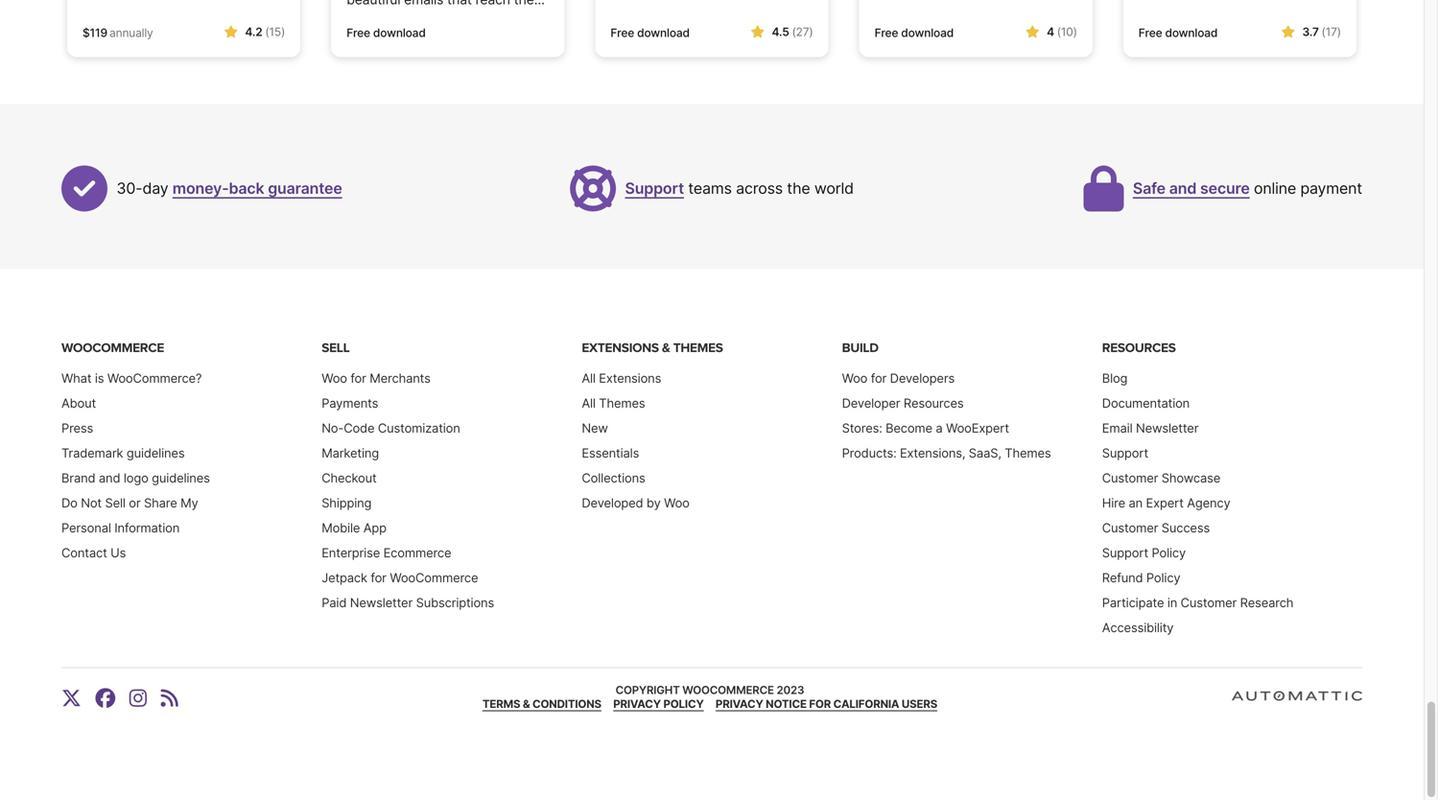 Task type: locate. For each thing, give the bounding box(es) containing it.
1 vertical spatial all
[[582, 396, 596, 411]]

essentials link
[[582, 446, 639, 460]]

4 ) from the left
[[1337, 25, 1341, 39]]

a wooexpert
[[936, 421, 1009, 436]]

0 horizontal spatial woo
[[322, 371, 347, 386]]

) right 3.7
[[1337, 25, 1341, 39]]

0 horizontal spatial and
[[99, 471, 120, 485]]

newsletter for paid
[[350, 595, 413, 610]]

privacy down copyright
[[613, 697, 661, 711]]

4 free from the left
[[1139, 26, 1162, 40]]

guarantee
[[268, 179, 342, 197]]

subscriptions
[[416, 595, 494, 610]]

privacy left notice
[[716, 697, 763, 711]]

sell up woo for merchants
[[322, 340, 350, 356]]

checkout
[[322, 471, 377, 485]]

&
[[662, 340, 670, 356], [523, 697, 530, 711]]

support link down email
[[1102, 446, 1148, 460]]

0 horizontal spatial themes
[[599, 396, 645, 411]]

my
[[180, 496, 198, 510]]

do
[[61, 496, 77, 510]]

( right the 4.5
[[792, 25, 796, 39]]

support for support teams across the world
[[625, 179, 684, 197]]

support for support
[[1102, 446, 1148, 460]]

1 vertical spatial resources
[[904, 396, 964, 411]]

support down email
[[1102, 446, 1148, 460]]

support policy
[[1102, 545, 1186, 560]]

for up developer
[[871, 371, 887, 386]]

policy down copyright
[[663, 697, 704, 711]]

0 vertical spatial guidelines
[[126, 446, 185, 460]]

2 free from the left
[[611, 26, 634, 40]]

brand
[[61, 471, 95, 485]]

policy down customer success link
[[1152, 545, 1186, 560]]

0 vertical spatial themes
[[673, 340, 723, 356]]

extensions up all extensions link
[[582, 340, 659, 356]]

( for 15
[[265, 25, 269, 39]]

is
[[95, 371, 104, 386]]

developed by woo
[[582, 496, 690, 510]]

) right the 4.5
[[809, 25, 813, 39]]

3 ( from the left
[[1057, 25, 1061, 39]]

saas, themes
[[969, 446, 1051, 460]]

for
[[350, 371, 366, 386], [871, 371, 887, 386], [371, 570, 386, 585], [809, 697, 831, 711]]

2 vertical spatial policy
[[663, 697, 704, 711]]

developed
[[582, 496, 643, 510]]

1 privacy from the left
[[613, 697, 661, 711]]

0 horizontal spatial resources
[[904, 396, 964, 411]]

2023
[[777, 684, 804, 697]]

and for safe
[[1169, 179, 1197, 197]]

2 free download from the left
[[611, 26, 690, 40]]

) for 4.5 ( 27 )
[[809, 25, 813, 39]]

new
[[582, 421, 608, 436]]

newsletter for email
[[1136, 421, 1199, 436]]

resources up stores: become a wooexpert link
[[904, 396, 964, 411]]

( for 17
[[1322, 25, 1326, 39]]

privacy policy
[[613, 697, 704, 711]]

1 ) from the left
[[281, 25, 285, 39]]

woo up developer
[[842, 371, 867, 386]]

refund policy link
[[1102, 570, 1180, 585]]

10
[[1061, 25, 1073, 39]]

woo up payments link
[[322, 371, 347, 386]]

( for 27
[[792, 25, 796, 39]]

0 horizontal spatial support link
[[625, 179, 684, 197]]

download
[[373, 26, 426, 40], [637, 26, 690, 40], [901, 26, 954, 40], [1165, 26, 1218, 40]]

and left logo
[[99, 471, 120, 485]]

( right 4.2
[[265, 25, 269, 39]]

woo for developers
[[842, 371, 955, 386]]

customer showcase link
[[1102, 471, 1220, 485]]

participate in customer research
[[1102, 595, 1293, 610]]

all up 'all themes'
[[582, 371, 596, 386]]

for up payments at the left
[[350, 371, 366, 386]]

resources up blog link
[[1102, 340, 1176, 356]]

policy
[[1152, 545, 1186, 560], [1146, 570, 1180, 585], [663, 697, 704, 711]]

2 all from the top
[[582, 396, 596, 411]]

ecommerce
[[383, 545, 451, 560]]

products: extensions, saas, themes
[[842, 446, 1051, 460]]

email newsletter link
[[1102, 421, 1199, 436]]

no-code customization link
[[322, 421, 460, 436]]

0 vertical spatial resources
[[1102, 340, 1176, 356]]

3 ) from the left
[[1073, 25, 1077, 39]]

17
[[1326, 25, 1337, 39]]

mobile
[[322, 520, 360, 535]]

annually
[[109, 26, 153, 40]]

1 vertical spatial sell
[[105, 496, 125, 510]]

0 vertical spatial extensions
[[582, 340, 659, 356]]

0 horizontal spatial woocommerce
[[61, 340, 164, 356]]

4 download from the left
[[1165, 26, 1218, 40]]

0 horizontal spatial sell
[[105, 496, 125, 510]]

) right 4.2
[[281, 25, 285, 39]]

4.2 ( 15 )
[[245, 25, 285, 39]]

all extensions link
[[582, 371, 661, 386]]

0 horizontal spatial &
[[523, 697, 530, 711]]

4 ( from the left
[[1322, 25, 1326, 39]]

safe and secure link
[[1133, 179, 1250, 197]]

customer
[[1102, 471, 1158, 485], [1102, 520, 1158, 535]]

1 all from the top
[[582, 371, 596, 386]]

2 customer from the top
[[1102, 520, 1158, 535]]

woo for developers link
[[842, 371, 955, 386]]

2 horizontal spatial woo
[[842, 371, 867, 386]]

refund
[[1102, 570, 1143, 585]]

1 free from the left
[[347, 26, 370, 40]]

2 vertical spatial support
[[1102, 545, 1148, 560]]

woocommerce up is
[[61, 340, 164, 356]]

free download for 4
[[875, 26, 954, 40]]

do not sell or share my personal information
[[61, 496, 198, 535]]

4 free download from the left
[[1139, 26, 1218, 40]]

1 vertical spatial &
[[523, 697, 530, 711]]

free for 3.7
[[1139, 26, 1162, 40]]

3.7
[[1302, 25, 1319, 39]]

0 vertical spatial support
[[625, 179, 684, 197]]

merchants
[[370, 371, 430, 386]]

(
[[265, 25, 269, 39], [792, 25, 796, 39], [1057, 25, 1061, 39], [1322, 25, 1326, 39]]

guidelines up my
[[152, 471, 210, 485]]

success
[[1162, 520, 1210, 535]]

support up refund
[[1102, 545, 1148, 560]]

woo
[[322, 371, 347, 386], [842, 371, 867, 386], [664, 496, 690, 510]]

30-
[[116, 179, 142, 197]]

guidelines up logo
[[126, 446, 185, 460]]

0 vertical spatial newsletter
[[1136, 421, 1199, 436]]

2 horizontal spatial woocommerce
[[682, 684, 774, 697]]

an
[[1362, 693, 1383, 712]]

stores: become a wooexpert link
[[842, 421, 1009, 436]]

1 customer from the top
[[1102, 471, 1158, 485]]

1 horizontal spatial privacy
[[716, 697, 763, 711]]

all for all extensions
[[582, 371, 596, 386]]

0 vertical spatial customer
[[1102, 471, 1158, 485]]

0 vertical spatial sell
[[322, 340, 350, 356]]

participate
[[1102, 595, 1164, 610]]

1 vertical spatial customer
[[1102, 520, 1158, 535]]

( right 3.7
[[1322, 25, 1326, 39]]

2 vertical spatial woocommerce
[[682, 684, 774, 697]]

2 privacy from the left
[[716, 697, 763, 711]]

1 horizontal spatial newsletter
[[1136, 421, 1199, 436]]

all themes
[[582, 396, 645, 411]]

) right 4
[[1073, 25, 1077, 39]]

teams
[[688, 179, 732, 197]]

hire an expert agency
[[1102, 496, 1230, 510]]

for down 'enterprise ecommerce' on the bottom left of page
[[371, 570, 386, 585]]

stores: become a wooexpert
[[842, 421, 1009, 436]]

woocommerce down ecommerce
[[390, 570, 478, 585]]

essentials
[[582, 446, 639, 460]]

0 vertical spatial all
[[582, 371, 596, 386]]

0 horizontal spatial privacy
[[613, 697, 661, 711]]

3 free from the left
[[875, 26, 898, 40]]

3 download from the left
[[901, 26, 954, 40]]

newsletter
[[1136, 421, 1199, 436], [350, 595, 413, 610]]

2 download from the left
[[637, 26, 690, 40]]

1 ( from the left
[[265, 25, 269, 39]]

free
[[347, 26, 370, 40], [611, 26, 634, 40], [875, 26, 898, 40], [1139, 26, 1162, 40]]

0 horizontal spatial newsletter
[[350, 595, 413, 610]]

blog
[[1102, 371, 1128, 386]]

support left teams
[[625, 179, 684, 197]]

0 vertical spatial &
[[662, 340, 670, 356]]

sell inside do not sell or share my personal information
[[105, 496, 125, 510]]

1 vertical spatial newsletter
[[350, 595, 413, 610]]

privacy policy link
[[613, 697, 704, 711]]

all
[[582, 371, 596, 386], [582, 396, 596, 411]]

newsletter down jetpack for woocommerce link
[[350, 595, 413, 610]]

free for 4
[[875, 26, 898, 40]]

1 vertical spatial themes
[[599, 396, 645, 411]]

policy up in on the bottom of the page
[[1146, 570, 1180, 585]]

3 free download from the left
[[875, 26, 954, 40]]

developed by woo link
[[582, 496, 690, 510]]

2 ) from the left
[[809, 25, 813, 39]]

press
[[61, 421, 93, 436]]

california
[[833, 697, 899, 711]]

privacy for privacy policy
[[613, 697, 661, 711]]

2 ( from the left
[[792, 25, 796, 39]]

app
[[363, 520, 386, 535]]

guidelines
[[126, 446, 185, 460], [152, 471, 210, 485]]

users
[[902, 697, 937, 711]]

1 horizontal spatial themes
[[673, 340, 723, 356]]

1 horizontal spatial resources
[[1102, 340, 1176, 356]]

customer down an
[[1102, 520, 1158, 535]]

blog link
[[1102, 371, 1128, 386]]

money-back guarantee link
[[172, 179, 342, 197]]

woocommerce inside copyright woocommerce 2023 terms & conditions
[[682, 684, 774, 697]]

( right 4
[[1057, 25, 1061, 39]]

policy for support policy
[[1152, 545, 1186, 560]]

1 vertical spatial and
[[99, 471, 120, 485]]

1 vertical spatial policy
[[1146, 570, 1180, 585]]

all up new link
[[582, 396, 596, 411]]

support link left teams
[[625, 179, 684, 197]]

0 vertical spatial and
[[1169, 179, 1197, 197]]

terms & conditions link
[[482, 697, 601, 711]]

paid
[[322, 595, 347, 610]]

customer up an
[[1102, 471, 1158, 485]]

woo for sell
[[322, 371, 347, 386]]

1 vertical spatial support
[[1102, 446, 1148, 460]]

build
[[842, 340, 879, 356]]

accessibility
[[1102, 620, 1174, 635]]

share
[[144, 496, 177, 510]]

1 horizontal spatial support link
[[1102, 446, 1148, 460]]

sell left or
[[105, 496, 125, 510]]

customer for customer success
[[1102, 520, 1158, 535]]

the
[[787, 179, 810, 197]]

( for 10
[[1057, 25, 1061, 39]]

and right safe
[[1169, 179, 1197, 197]]

newsletter down documentation
[[1136, 421, 1199, 436]]

1 horizontal spatial and
[[1169, 179, 1197, 197]]

terms
[[482, 697, 520, 711]]

woocommerce up notice
[[682, 684, 774, 697]]

0 vertical spatial policy
[[1152, 545, 1186, 560]]

1 vertical spatial woocommerce
[[390, 570, 478, 585]]

secure
[[1200, 179, 1250, 197]]

extensions up 'all themes'
[[599, 371, 661, 386]]

woo right by
[[664, 496, 690, 510]]

) for 4 ( 10 )
[[1073, 25, 1077, 39]]

marketing link
[[322, 446, 379, 460]]



Task type: describe. For each thing, give the bounding box(es) containing it.
for for developers
[[871, 371, 887, 386]]

products: extensions, saas, themes link
[[842, 446, 1051, 460]]

all for all themes
[[582, 396, 596, 411]]

woocommerce?
[[107, 371, 202, 386]]

by
[[647, 496, 661, 510]]

showcase
[[1162, 471, 1220, 485]]

free download for 3.7
[[1139, 26, 1218, 40]]

1 vertical spatial extensions
[[599, 371, 661, 386]]

customization
[[378, 421, 460, 436]]

become
[[886, 421, 932, 436]]

payment
[[1300, 179, 1362, 197]]

paid newsletter subscriptions
[[322, 595, 494, 610]]

stores:
[[842, 421, 882, 436]]

collections
[[582, 471, 645, 485]]

products:
[[842, 446, 896, 460]]

4 ( 10 )
[[1047, 25, 1077, 39]]

jetpack for woocommerce link
[[322, 570, 478, 585]]

safe
[[1133, 179, 1166, 197]]

enterprise ecommerce link
[[322, 545, 451, 560]]

and for brand
[[99, 471, 120, 485]]

) for 4.2 ( 15 )
[[281, 25, 285, 39]]

4.5 ( 27 )
[[772, 25, 813, 39]]

0 vertical spatial support link
[[625, 179, 684, 197]]

for for merchants
[[350, 371, 366, 386]]

day
[[142, 179, 168, 197]]

4
[[1047, 25, 1054, 39]]

for for woocommerce
[[371, 570, 386, 585]]

developers
[[890, 371, 955, 386]]

0 vertical spatial woocommerce
[[61, 340, 164, 356]]

policy for refund policy
[[1146, 570, 1180, 585]]

download for 4.5 ( 27 )
[[637, 26, 690, 40]]

1 horizontal spatial &
[[662, 340, 670, 356]]

documentation
[[1102, 396, 1190, 411]]

1 horizontal spatial woocommerce
[[390, 570, 478, 585]]

support policy link
[[1102, 545, 1186, 560]]

customer showcase
[[1102, 471, 1220, 485]]

refund policy
[[1102, 570, 1180, 585]]

hire an expert agency link
[[1102, 496, 1230, 510]]

about
[[61, 396, 96, 411]]

what is woocommerce?
[[61, 371, 202, 386]]

developer
[[842, 396, 900, 411]]

do not sell or share my personal information link
[[61, 496, 198, 535]]

4.2
[[245, 25, 262, 39]]

support for support policy
[[1102, 545, 1148, 560]]

support teams across the world
[[625, 179, 854, 197]]

1 download from the left
[[373, 26, 426, 40]]

all extensions
[[582, 371, 661, 386]]

$119 annually
[[83, 26, 153, 40]]

all themes link
[[582, 396, 645, 411]]

personal information
[[61, 520, 180, 535]]

trademark
[[61, 446, 123, 460]]

shipping
[[322, 496, 372, 510]]

1 horizontal spatial woo
[[664, 496, 690, 510]]

1 horizontal spatial sell
[[322, 340, 350, 356]]

collections link
[[582, 471, 645, 485]]

free for 4.5
[[611, 26, 634, 40]]

shipping link
[[322, 496, 372, 510]]

not
[[81, 496, 102, 510]]

marketing
[[322, 446, 379, 460]]

participate in customer research link
[[1102, 595, 1293, 610]]

hire
[[1102, 496, 1125, 510]]

about link
[[61, 396, 96, 411]]

1 vertical spatial guidelines
[[152, 471, 210, 485]]

customer research
[[1181, 595, 1293, 610]]

contact
[[61, 545, 107, 560]]

safe and secure online payment
[[1133, 179, 1362, 197]]

mobile app
[[322, 520, 386, 535]]

logo
[[124, 471, 148, 485]]

) for 3.7 ( 17 )
[[1337, 25, 1341, 39]]

3.7 ( 17 )
[[1302, 25, 1341, 39]]

notice
[[766, 697, 807, 711]]

email
[[1102, 421, 1132, 436]]

privacy notice for california users
[[716, 697, 937, 711]]

privacy for privacy notice for california users
[[716, 697, 763, 711]]

1 free download from the left
[[347, 26, 426, 40]]

an
[[1129, 496, 1143, 510]]

1 vertical spatial support link
[[1102, 446, 1148, 460]]

copyright woocommerce 2023 terms & conditions
[[482, 684, 804, 711]]

developer resources
[[842, 396, 964, 411]]

for right notice
[[809, 697, 831, 711]]

download for 4 ( 10 )
[[901, 26, 954, 40]]

free download for 4.5
[[611, 26, 690, 40]]

30-day money-back guarantee
[[116, 179, 342, 197]]

customer success
[[1102, 520, 1210, 535]]

policy for privacy policy
[[663, 697, 704, 711]]

or
[[129, 496, 141, 510]]

new link
[[582, 421, 608, 436]]

customer for customer showcase
[[1102, 471, 1158, 485]]

agency
[[1187, 496, 1230, 510]]

what
[[61, 371, 91, 386]]

& inside copyright woocommerce 2023 terms & conditions
[[523, 697, 530, 711]]

enterprise ecommerce
[[322, 545, 451, 560]]

an automa link
[[1232, 691, 1438, 712]]

payments
[[322, 396, 378, 411]]

mobile app link
[[322, 520, 386, 535]]

contact us
[[61, 545, 126, 560]]

4.5
[[772, 25, 789, 39]]

extensions,
[[900, 446, 965, 460]]

woo for build
[[842, 371, 867, 386]]

us
[[110, 545, 126, 560]]

download for 3.7 ( 17 )
[[1165, 26, 1218, 40]]

email newsletter
[[1102, 421, 1199, 436]]

trademark guidelines
[[61, 446, 185, 460]]

money-
[[172, 179, 229, 197]]



Task type: vqa. For each thing, say whether or not it's contained in the screenshot.
option
no



